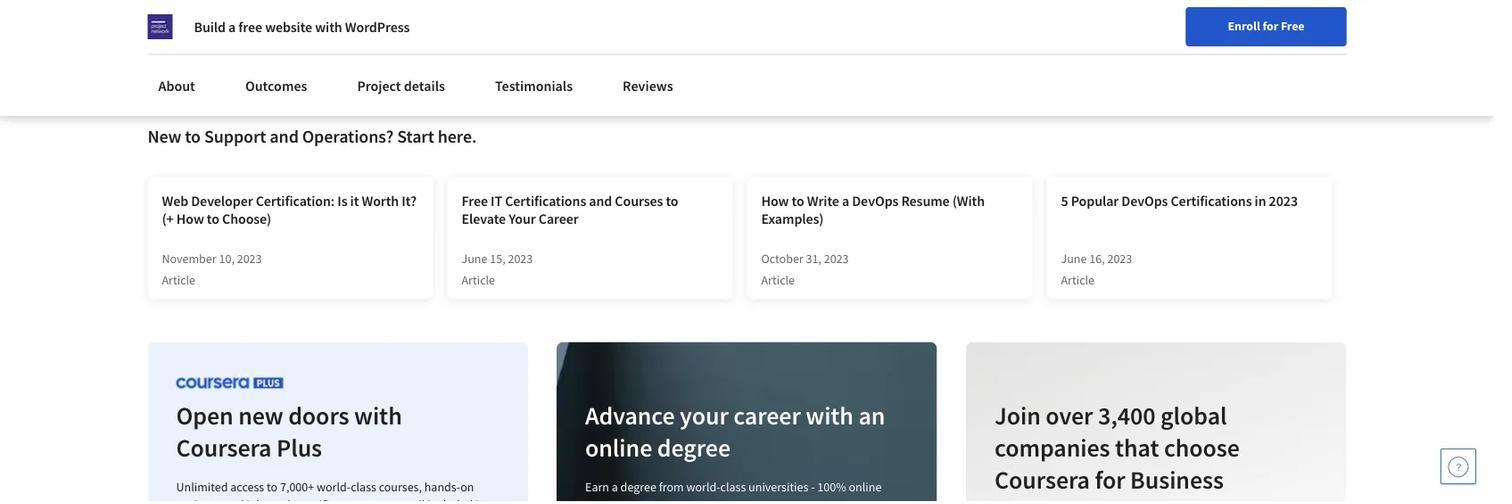 Task type: vqa. For each thing, say whether or not it's contained in the screenshot.
Certifications
yes



Task type: describe. For each thing, give the bounding box(es) containing it.
courses
[[615, 192, 663, 210]]

7,000+
[[280, 479, 314, 495]]

free it certifications and courses to elevate your career
[[462, 192, 679, 228]]

examples)
[[762, 210, 824, 228]]

developer
[[191, 192, 253, 210]]

class for universities
[[721, 479, 747, 495]]

view
[[548, 47, 576, 65]]

popular
[[1072, 192, 1119, 210]]

resume
[[902, 192, 950, 210]]

in
[[1255, 192, 1267, 210]]

how inside the web developer certification: is it worth it? (+ how to choose)
[[177, 210, 204, 228]]

article for examples)
[[762, 272, 795, 288]]

career
[[734, 400, 801, 431]]

coursera plus image
[[176, 377, 283, 389]]

to inside the web developer certification: is it worth it? (+ how to choose)
[[207, 210, 220, 228]]

16,
[[1090, 250, 1105, 266]]

career
[[539, 210, 579, 228]]

testimonials link
[[485, 66, 584, 105]]

write
[[807, 192, 840, 210]]

online inside advance your career with an online degree
[[586, 432, 653, 463]]

2 certifications from the left
[[1171, 192, 1253, 210]]

unlimited
[[176, 479, 228, 495]]

business
[[1131, 464, 1224, 495]]

2023 right in
[[1270, 192, 1299, 210]]

enroll for free button
[[1186, 7, 1347, 46]]

(with
[[953, 192, 985, 210]]

that
[[1115, 432, 1160, 463]]

your
[[509, 210, 536, 228]]

how inside how to write a devops resume (with examples)
[[762, 192, 789, 210]]

reviews
[[623, 77, 673, 95]]

included
[[428, 497, 473, 502]]

new
[[148, 125, 182, 147]]

open new doors with coursera plus
[[176, 400, 402, 463]]

certification:
[[256, 192, 335, 210]]

june 15, 2023 article
[[462, 250, 533, 288]]

ready
[[267, 497, 297, 502]]

free inside button
[[1281, 18, 1305, 34]]

wordpress
[[345, 18, 410, 36]]

about link
[[148, 66, 206, 105]]

doors
[[288, 400, 349, 431]]

english
[[1152, 20, 1196, 38]]

31,
[[806, 250, 822, 266]]

over
[[1046, 400, 1093, 431]]

choose)
[[222, 210, 271, 228]]

free inside free it certifications and courses to elevate your career
[[462, 192, 488, 210]]

your
[[680, 400, 729, 431]]

3,400
[[1098, 400, 1156, 431]]

a for build a free website with wordpress
[[229, 18, 236, 36]]

1 horizontal spatial -
[[812, 479, 815, 495]]

operations?
[[302, 125, 394, 147]]

1 vertical spatial degree
[[621, 479, 657, 495]]

plus
[[277, 432, 322, 463]]

june for 5 popular devops certifications in 2023
[[1062, 250, 1087, 266]]

certifications inside free it certifications and courses to elevate your career
[[505, 192, 587, 210]]

enroll
[[1228, 18, 1261, 34]]

world- for 7,000+
[[317, 479, 351, 495]]

courses,
[[379, 479, 422, 495]]

new
[[238, 400, 283, 431]]

website
[[265, 18, 312, 36]]

project details
[[357, 77, 445, 95]]

view more reviews
[[548, 47, 659, 65]]

2023 for web developer certification: is it worth it? (+ how to choose)
[[237, 250, 262, 266]]

5
[[1062, 192, 1069, 210]]

build
[[194, 18, 226, 36]]

15,
[[490, 250, 506, 266]]

for inside button
[[1263, 18, 1279, 34]]

enroll for free
[[1228, 18, 1305, 34]]

to inside free it certifications and courses to elevate your career
[[666, 192, 679, 210]]

5 popular devops certifications in 2023
[[1062, 192, 1299, 210]]

2 devops from the left
[[1122, 192, 1169, 210]]

reviews link
[[612, 66, 684, 105]]

open
[[176, 400, 233, 431]]

show notifications image
[[1254, 22, 1275, 44]]

elevate
[[462, 210, 506, 228]]

english button
[[1120, 0, 1228, 58]]

reviews
[[613, 47, 659, 65]]

programs
[[353, 497, 404, 502]]

hands-
[[425, 479, 461, 495]]

coursera inside join over 3,400 global companies that choose coursera for business
[[995, 464, 1090, 495]]

on
[[461, 479, 474, 495]]

a for earn a degree from world-class universities - 100% online
[[612, 479, 618, 495]]

testimonials
[[495, 77, 573, 95]]

october 31, 2023 article
[[762, 250, 849, 288]]

here.
[[438, 125, 477, 147]]

earn
[[586, 479, 610, 495]]

2023 for 5 popular devops certifications in 2023
[[1108, 250, 1133, 266]]

article inside june 16, 2023 article
[[1062, 272, 1095, 288]]

free
[[239, 18, 262, 36]]

join
[[995, 400, 1041, 431]]

1 vertical spatial online
[[849, 479, 882, 495]]



Task type: locate. For each thing, give the bounding box(es) containing it.
0 vertical spatial degree
[[658, 432, 731, 463]]

article for (+
[[162, 272, 195, 288]]

outcomes link
[[235, 66, 318, 105]]

a right earn
[[612, 479, 618, 495]]

certifications right it
[[505, 192, 587, 210]]

and for courses
[[589, 192, 612, 210]]

2023 inside october 31, 2023 article
[[824, 250, 849, 266]]

article down november
[[162, 272, 195, 288]]

1 devops from the left
[[852, 192, 899, 210]]

start
[[397, 125, 434, 147]]

about
[[158, 77, 195, 95]]

world- right from
[[687, 479, 721, 495]]

1 horizontal spatial devops
[[1122, 192, 1169, 210]]

0 vertical spatial free
[[1281, 18, 1305, 34]]

june inside june 16, 2023 article
[[1062, 250, 1087, 266]]

all
[[412, 497, 425, 502]]

2 horizontal spatial with
[[806, 400, 854, 431]]

article down 15,
[[462, 272, 495, 288]]

1 horizontal spatial world-
[[687, 479, 721, 495]]

1 horizontal spatial certifications
[[1171, 192, 1253, 210]]

a left free
[[229, 18, 236, 36]]

2 horizontal spatial a
[[842, 192, 850, 210]]

free
[[1281, 18, 1305, 34], [462, 192, 488, 210]]

degree
[[658, 432, 731, 463], [621, 479, 657, 495]]

1 horizontal spatial for
[[1263, 18, 1279, 34]]

with right website
[[315, 18, 342, 36]]

0 horizontal spatial certifications
[[505, 192, 587, 210]]

more
[[579, 47, 610, 65]]

100%
[[818, 479, 847, 495]]

1 horizontal spatial class
[[721, 479, 747, 495]]

world- inside unlimited access to 7,000+ world-class courses, hands-on projects, and job-ready certificate programs - all included i
[[317, 479, 351, 495]]

online right 100%
[[849, 479, 882, 495]]

class for courses,
[[351, 479, 377, 495]]

0 horizontal spatial for
[[1095, 464, 1126, 495]]

class up programs
[[351, 479, 377, 495]]

choose
[[1164, 432, 1240, 463]]

article down october
[[762, 272, 795, 288]]

0 horizontal spatial class
[[351, 479, 377, 495]]

companies
[[995, 432, 1111, 463]]

2023 right "31,"
[[824, 250, 849, 266]]

with right doors
[[354, 400, 402, 431]]

and inside unlimited access to 7,000+ world-class courses, hands-on projects, and job-ready certificate programs - all included i
[[224, 497, 244, 502]]

how
[[762, 192, 789, 210], [177, 210, 204, 228]]

with for advance your career with an online degree
[[806, 400, 854, 431]]

1 june from the left
[[462, 250, 488, 266]]

certificate
[[299, 497, 351, 502]]

for
[[1263, 18, 1279, 34], [1095, 464, 1126, 495]]

1 horizontal spatial a
[[612, 479, 618, 495]]

-
[[812, 479, 815, 495], [406, 497, 410, 502]]

web developer certification: is it worth it? (+ how to choose)
[[162, 192, 417, 228]]

1 vertical spatial coursera
[[995, 464, 1090, 495]]

- left 100%
[[812, 479, 815, 495]]

with
[[315, 18, 342, 36], [354, 400, 402, 431], [806, 400, 854, 431]]

june
[[462, 250, 488, 266], [1062, 250, 1087, 266]]

build a free website with wordpress
[[194, 18, 410, 36]]

with for open new doors with coursera plus
[[354, 400, 402, 431]]

from
[[659, 479, 684, 495]]

degree down the your
[[658, 432, 731, 463]]

2023 inside november 10, 2023 article
[[237, 250, 262, 266]]

june for free it certifications and courses to elevate your career
[[462, 250, 488, 266]]

it
[[350, 192, 359, 210]]

class inside unlimited access to 7,000+ world-class courses, hands-on projects, and job-ready certificate programs - all included i
[[351, 479, 377, 495]]

support
[[204, 125, 266, 147]]

2023 right the 16,
[[1108, 250, 1133, 266]]

degree inside advance your career with an online degree
[[658, 432, 731, 463]]

world-
[[317, 479, 351, 495], [687, 479, 721, 495]]

0 horizontal spatial with
[[315, 18, 342, 36]]

1 certifications from the left
[[505, 192, 587, 210]]

2023 inside june 16, 2023 article
[[1108, 250, 1133, 266]]

2023 for free it certifications and courses to elevate your career
[[508, 250, 533, 266]]

to up "ready"
[[267, 479, 278, 495]]

to right courses
[[666, 192, 679, 210]]

unlimited access to 7,000+ world-class courses, hands-on projects, and job-ready certificate programs - all included i
[[176, 479, 486, 502]]

how to write a devops resume (with examples)
[[762, 192, 985, 228]]

universities
[[749, 479, 809, 495]]

for right enroll
[[1263, 18, 1279, 34]]

1 vertical spatial a
[[842, 192, 850, 210]]

article for your
[[462, 272, 495, 288]]

online
[[586, 432, 653, 463], [849, 479, 882, 495]]

view more reviews link
[[548, 45, 659, 65]]

help center image
[[1448, 456, 1470, 477]]

0 vertical spatial coursera
[[176, 432, 272, 463]]

to left write
[[792, 192, 805, 210]]

projects,
[[176, 497, 221, 502]]

outcomes
[[245, 77, 307, 95]]

october
[[762, 250, 804, 266]]

access
[[231, 479, 264, 495]]

coursera down open
[[176, 432, 272, 463]]

2 world- from the left
[[687, 479, 721, 495]]

degree left from
[[621, 479, 657, 495]]

1 vertical spatial -
[[406, 497, 410, 502]]

1 world- from the left
[[317, 479, 351, 495]]

june inside june 15, 2023 article
[[462, 250, 488, 266]]

0 horizontal spatial and
[[224, 497, 244, 502]]

1 horizontal spatial coursera
[[995, 464, 1090, 495]]

and down access
[[224, 497, 244, 502]]

november
[[162, 250, 217, 266]]

0 vertical spatial online
[[586, 432, 653, 463]]

devops right popular
[[1122, 192, 1169, 210]]

coursera
[[176, 432, 272, 463], [995, 464, 1090, 495]]

free right show notifications image
[[1281, 18, 1305, 34]]

world- up certificate
[[317, 479, 351, 495]]

it?
[[402, 192, 417, 210]]

0 horizontal spatial coursera
[[176, 432, 272, 463]]

- left the all
[[406, 497, 410, 502]]

0 horizontal spatial june
[[462, 250, 488, 266]]

june 16, 2023 article
[[1062, 250, 1133, 288]]

1 vertical spatial for
[[1095, 464, 1126, 495]]

0 horizontal spatial -
[[406, 497, 410, 502]]

project details link
[[347, 66, 456, 105]]

0 horizontal spatial free
[[462, 192, 488, 210]]

an
[[859, 400, 886, 431]]

- inside unlimited access to 7,000+ world-class courses, hands-on projects, and job-ready certificate programs - all included i
[[406, 497, 410, 502]]

0 horizontal spatial how
[[177, 210, 204, 228]]

how left write
[[762, 192, 789, 210]]

0 horizontal spatial online
[[586, 432, 653, 463]]

1 class from the left
[[351, 479, 377, 495]]

web
[[162, 192, 188, 210]]

article
[[162, 272, 195, 288], [462, 272, 495, 288], [762, 272, 795, 288], [1062, 272, 1095, 288]]

2023 for how to write a devops resume (with examples)
[[824, 250, 849, 266]]

it
[[491, 192, 503, 210]]

0 horizontal spatial world-
[[317, 479, 351, 495]]

2 article from the left
[[462, 272, 495, 288]]

devops inside how to write a devops resume (with examples)
[[852, 192, 899, 210]]

a inside how to write a devops resume (with examples)
[[842, 192, 850, 210]]

world- for from
[[687, 479, 721, 495]]

0 vertical spatial -
[[812, 479, 815, 495]]

a right write
[[842, 192, 850, 210]]

4 article from the left
[[1062, 272, 1095, 288]]

2023 right 15,
[[508, 250, 533, 266]]

coursera down companies at bottom
[[995, 464, 1090, 495]]

1 horizontal spatial free
[[1281, 18, 1305, 34]]

0 vertical spatial for
[[1263, 18, 1279, 34]]

worth
[[362, 192, 399, 210]]

2 horizontal spatial and
[[589, 192, 612, 210]]

1 horizontal spatial how
[[762, 192, 789, 210]]

june left the 16,
[[1062, 250, 1087, 266]]

2 class from the left
[[721, 479, 747, 495]]

2023
[[1270, 192, 1299, 210], [237, 250, 262, 266], [508, 250, 533, 266], [824, 250, 849, 266], [1108, 250, 1133, 266]]

certifications left in
[[1171, 192, 1253, 210]]

None search field
[[254, 11, 683, 47]]

for inside join over 3,400 global companies that choose coursera for business
[[1095, 464, 1126, 495]]

article inside october 31, 2023 article
[[762, 272, 795, 288]]

to right new
[[185, 125, 201, 147]]

0 vertical spatial and
[[270, 125, 299, 147]]

1 horizontal spatial online
[[849, 479, 882, 495]]

how right (+
[[177, 210, 204, 228]]

june left 15,
[[462, 250, 488, 266]]

new to support and operations? start here.
[[148, 125, 477, 147]]

earn a degree from world-class universities - 100% online
[[586, 479, 882, 495]]

3 article from the left
[[762, 272, 795, 288]]

devops left resume
[[852, 192, 899, 210]]

coursera inside open new doors with coursera plus
[[176, 432, 272, 463]]

job-
[[247, 497, 267, 502]]

advance
[[586, 400, 675, 431]]

1 vertical spatial and
[[589, 192, 612, 210]]

(+
[[162, 210, 174, 228]]

to inside unlimited access to 7,000+ world-class courses, hands-on projects, and job-ready certificate programs - all included i
[[267, 479, 278, 495]]

0 vertical spatial a
[[229, 18, 236, 36]]

certifications
[[505, 192, 587, 210], [1171, 192, 1253, 210]]

1 horizontal spatial june
[[1062, 250, 1087, 266]]

to left choose)
[[207, 210, 220, 228]]

2 vertical spatial a
[[612, 479, 618, 495]]

for down 'that'
[[1095, 464, 1126, 495]]

to
[[185, 125, 201, 147], [666, 192, 679, 210], [792, 192, 805, 210], [207, 210, 220, 228], [267, 479, 278, 495]]

join over 3,400 global companies that choose coursera for business
[[995, 400, 1240, 495]]

2 june from the left
[[1062, 250, 1087, 266]]

and
[[270, 125, 299, 147], [589, 192, 612, 210], [224, 497, 244, 502]]

2023 right 10,
[[237, 250, 262, 266]]

is
[[338, 192, 348, 210]]

with left an
[[806, 400, 854, 431]]

article inside june 15, 2023 article
[[462, 272, 495, 288]]

2023 inside june 15, 2023 article
[[508, 250, 533, 266]]

0 horizontal spatial a
[[229, 18, 236, 36]]

coursera project network image
[[148, 14, 173, 39]]

a
[[229, 18, 236, 36], [842, 192, 850, 210], [612, 479, 618, 495]]

with inside open new doors with coursera plus
[[354, 400, 402, 431]]

and right the support
[[270, 125, 299, 147]]

1 horizontal spatial and
[[270, 125, 299, 147]]

online down the advance
[[586, 432, 653, 463]]

and inside free it certifications and courses to elevate your career
[[589, 192, 612, 210]]

1 horizontal spatial with
[[354, 400, 402, 431]]

devops
[[852, 192, 899, 210], [1122, 192, 1169, 210]]

2 vertical spatial and
[[224, 497, 244, 502]]

and left courses
[[589, 192, 612, 210]]

0 horizontal spatial devops
[[852, 192, 899, 210]]

to inside how to write a devops resume (with examples)
[[792, 192, 805, 210]]

free left it
[[462, 192, 488, 210]]

with inside advance your career with an online degree
[[806, 400, 854, 431]]

project
[[357, 77, 401, 95]]

article inside november 10, 2023 article
[[162, 272, 195, 288]]

class left universities
[[721, 479, 747, 495]]

1 vertical spatial free
[[462, 192, 488, 210]]

article down the 16,
[[1062, 272, 1095, 288]]

10,
[[219, 250, 235, 266]]

and for operations?
[[270, 125, 299, 147]]

global
[[1161, 400, 1227, 431]]

class
[[351, 479, 377, 495], [721, 479, 747, 495]]

1 article from the left
[[162, 272, 195, 288]]



